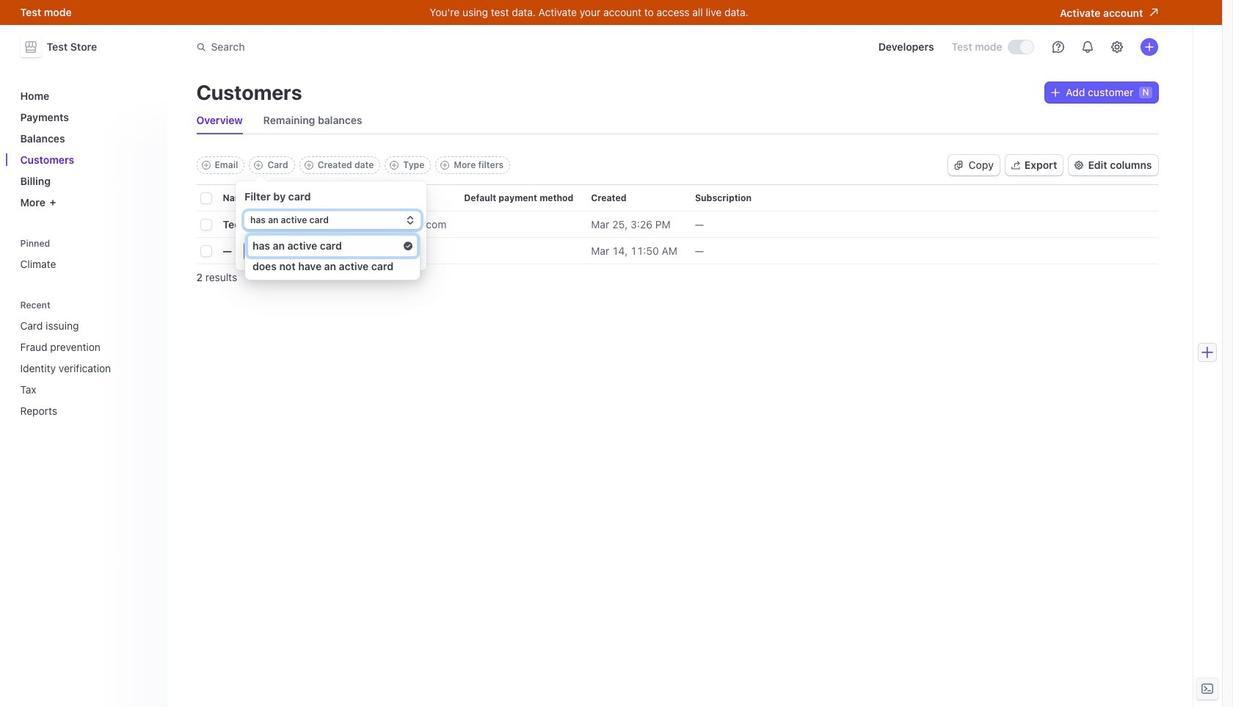 Task type: locate. For each thing, give the bounding box(es) containing it.
clear history image
[[144, 301, 152, 310]]

tab list
[[196, 107, 1158, 134]]

settings image
[[1111, 41, 1123, 53]]

toolbar
[[196, 156, 510, 174]]

svg image
[[954, 161, 963, 170]]

None search field
[[188, 33, 602, 61]]

recent element
[[14, 295, 158, 423], [14, 314, 158, 423]]

add type image
[[390, 161, 399, 170]]

2 recent element from the top
[[14, 314, 158, 423]]

pinned element
[[14, 233, 158, 276]]

option
[[248, 236, 417, 256], [248, 256, 417, 277]]

Select item checkbox
[[201, 246, 211, 256]]

list box
[[245, 233, 420, 280]]

notifications image
[[1082, 41, 1094, 53]]

add email image
[[202, 161, 210, 170]]

Select item checkbox
[[201, 220, 211, 230]]

svg image
[[1052, 88, 1060, 97]]



Task type: vqa. For each thing, say whether or not it's contained in the screenshot.
SEARCH text box
yes



Task type: describe. For each thing, give the bounding box(es) containing it.
add created date image
[[305, 161, 313, 170]]

add card image
[[254, 161, 263, 170]]

1 recent element from the top
[[14, 295, 158, 423]]

1 option from the top
[[248, 236, 417, 256]]

Search text field
[[188, 33, 602, 61]]

edit pins image
[[144, 239, 152, 248]]

help image
[[1053, 41, 1064, 53]]

add more filters image
[[441, 161, 450, 170]]

core navigation links element
[[14, 84, 158, 214]]

2 option from the top
[[248, 256, 417, 277]]

Test mode checkbox
[[1009, 40, 1034, 54]]

Select All checkbox
[[201, 193, 211, 203]]



